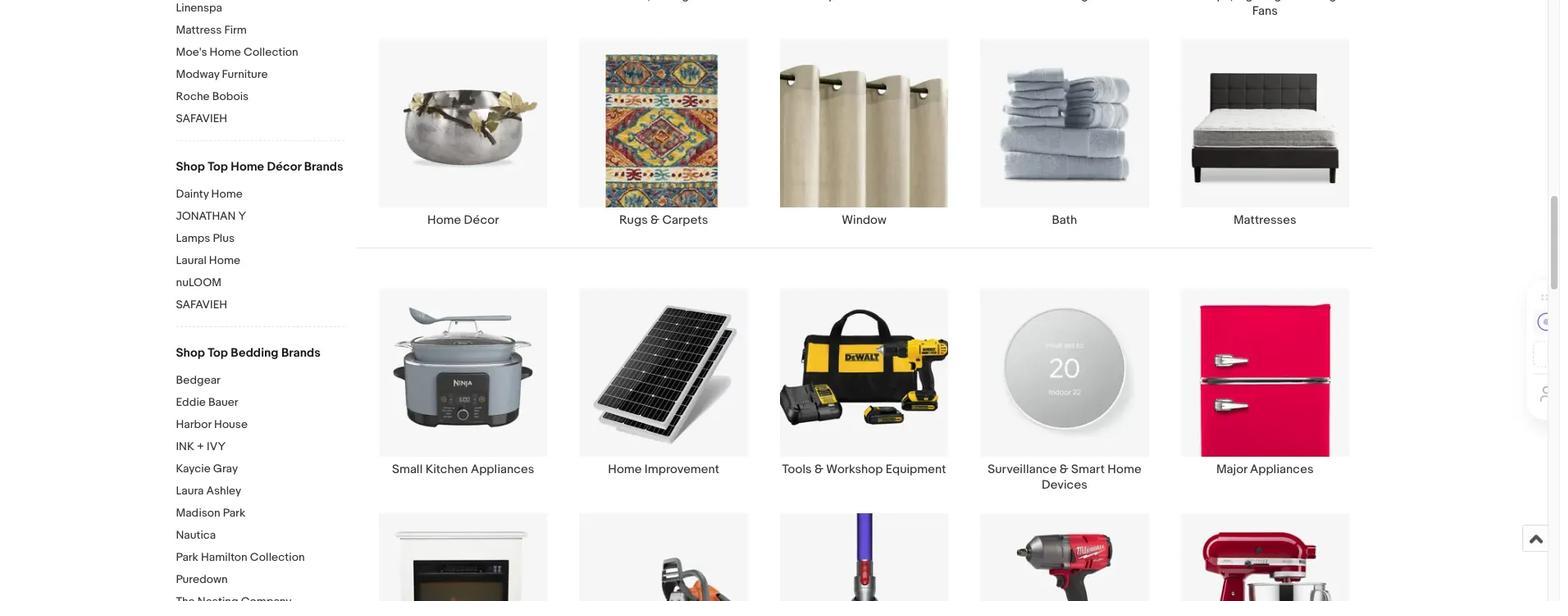 Task type: locate. For each thing, give the bounding box(es) containing it.
& right fans
[[1284, 0, 1293, 3]]

2 shop from the top
[[176, 345, 205, 361]]

shop for shop top bedding brands
[[176, 345, 205, 361]]

lamps,
[[1194, 0, 1234, 3]]

jonathan
[[176, 209, 236, 223]]

rugs & carpets
[[619, 213, 708, 228]]

0 vertical spatial safavieh link
[[176, 112, 344, 127]]

safavieh link
[[176, 112, 344, 127], [176, 298, 344, 313]]

home inside surveillance & smart home devices
[[1108, 462, 1141, 478]]

safavieh
[[176, 112, 227, 125], [176, 298, 227, 312]]

home inside the home décor link
[[427, 213, 461, 228]]

safavieh link down roche bobois link
[[176, 112, 344, 127]]

1 horizontal spatial décor
[[464, 213, 499, 228]]

modway
[[176, 67, 219, 81]]

shop up dainty
[[176, 159, 205, 175]]

fans
[[1252, 3, 1278, 19]]

appliances
[[471, 462, 534, 478], [1250, 462, 1314, 478]]

shop up bedgear
[[176, 345, 205, 361]]

modway furniture link
[[176, 67, 344, 83]]

major appliances link
[[1165, 288, 1365, 493]]

décor
[[267, 159, 301, 175], [464, 213, 499, 228]]

bobois
[[212, 89, 249, 103]]

smart
[[1071, 462, 1105, 478]]

lamps, lighting & ceiling fans link
[[1165, 0, 1365, 19]]

safavieh link down nuloom link
[[176, 298, 344, 313]]

1 vertical spatial safavieh
[[176, 298, 227, 312]]

0 vertical spatial shop
[[176, 159, 205, 175]]

lamps plus link
[[176, 231, 344, 247]]

1 shop from the top
[[176, 159, 205, 175]]

1 top from the top
[[208, 159, 228, 175]]

laural home link
[[176, 253, 344, 269]]

0 vertical spatial collection
[[244, 45, 298, 59]]

2 safavieh from the top
[[176, 298, 227, 312]]

& left smart
[[1060, 462, 1069, 478]]

bedgear eddie bauer harbor house ink + ivy kaycie gray laura ashley madison park nautica park hamilton collection puredown
[[176, 373, 305, 586]]

2 safavieh link from the top
[[176, 298, 344, 313]]

shop top home décor brands
[[176, 159, 343, 175]]

1 vertical spatial top
[[208, 345, 228, 361]]

appliances right kitchen at the bottom
[[471, 462, 534, 478]]

rugs & carpets link
[[563, 38, 764, 228]]

appliances right the major
[[1250, 462, 1314, 478]]

linenspa mattress firm moe's home collection modway furniture roche bobois safavieh
[[176, 1, 298, 125]]

0 horizontal spatial appliances
[[471, 462, 534, 478]]

tools & workshop equipment
[[782, 462, 946, 478]]

1 vertical spatial brands
[[281, 345, 321, 361]]

home inside 'linenspa mattress firm moe's home collection modway furniture roche bobois safavieh'
[[210, 45, 241, 59]]

hamilton
[[201, 550, 247, 564]]

brands right bedding
[[281, 345, 321, 361]]

laura
[[176, 484, 204, 498]]

1 safavieh from the top
[[176, 112, 227, 125]]

0 horizontal spatial décor
[[267, 159, 301, 175]]

collection inside bedgear eddie bauer harbor house ink + ivy kaycie gray laura ashley madison park nautica park hamilton collection puredown
[[250, 550, 305, 564]]

1 safavieh link from the top
[[176, 112, 344, 127]]

rugs
[[619, 213, 648, 228]]

park down ashley
[[223, 506, 245, 520]]

moe's
[[176, 45, 207, 59]]

brands up dainty home link
[[304, 159, 343, 175]]

& right rugs
[[651, 213, 660, 228]]

harbor house link
[[176, 418, 344, 433]]

& for tools & workshop equipment
[[815, 462, 824, 478]]

park down nautica
[[176, 550, 198, 564]]

& inside the lamps, lighting & ceiling fans
[[1284, 0, 1293, 3]]

top up bedgear
[[208, 345, 228, 361]]

park hamilton collection link
[[176, 550, 344, 566]]

top
[[208, 159, 228, 175], [208, 345, 228, 361]]

& right tools
[[815, 462, 824, 478]]

ashley
[[206, 484, 241, 498]]

mattress
[[176, 23, 222, 37]]

furniture
[[222, 67, 268, 81]]

shop for shop top home décor brands
[[176, 159, 205, 175]]

1 vertical spatial décor
[[464, 213, 499, 228]]

1 vertical spatial collection
[[250, 550, 305, 564]]

bedgear link
[[176, 373, 344, 389]]

1 horizontal spatial appliances
[[1250, 462, 1314, 478]]

lamps
[[176, 231, 210, 245]]

0 vertical spatial safavieh
[[176, 112, 227, 125]]

safavieh inside the dainty home jonathan y lamps plus laural home nuloom safavieh
[[176, 298, 227, 312]]

0 vertical spatial top
[[208, 159, 228, 175]]

& inside surveillance & smart home devices
[[1060, 462, 1069, 478]]

home improvement link
[[563, 288, 764, 493]]

0 vertical spatial décor
[[267, 159, 301, 175]]

shop
[[176, 159, 205, 175], [176, 345, 205, 361]]

1 horizontal spatial park
[[223, 506, 245, 520]]

ivy
[[207, 440, 226, 454]]

collection down nautica link
[[250, 550, 305, 564]]

ink
[[176, 440, 194, 454]]

0 horizontal spatial park
[[176, 550, 198, 564]]

nuloom link
[[176, 276, 344, 291]]

1 vertical spatial safavieh link
[[176, 298, 344, 313]]

nautica
[[176, 528, 216, 542]]

top for home
[[208, 159, 228, 175]]

small kitchen appliances link
[[363, 288, 563, 493]]

laura ashley link
[[176, 484, 344, 500]]

lighting
[[1236, 0, 1282, 3]]

brands
[[304, 159, 343, 175], [281, 345, 321, 361]]

park
[[223, 506, 245, 520], [176, 550, 198, 564]]

nautica link
[[176, 528, 344, 544]]

eddie
[[176, 395, 206, 409]]

dainty home link
[[176, 187, 344, 203]]

home
[[210, 45, 241, 59], [231, 159, 264, 175], [211, 187, 243, 201], [427, 213, 461, 228], [209, 253, 240, 267], [608, 462, 642, 478], [1108, 462, 1141, 478]]

1 vertical spatial shop
[[176, 345, 205, 361]]

2 top from the top
[[208, 345, 228, 361]]

1 appliances from the left
[[471, 462, 534, 478]]

&
[[1284, 0, 1293, 3], [651, 213, 660, 228], [815, 462, 824, 478], [1060, 462, 1069, 478]]

y
[[238, 209, 246, 223]]

window
[[842, 213, 886, 228]]

carpets
[[662, 213, 708, 228]]

house
[[214, 418, 248, 431]]

top up dainty
[[208, 159, 228, 175]]

safavieh down nuloom
[[176, 298, 227, 312]]

safavieh down the roche
[[176, 112, 227, 125]]

linenspa
[[176, 1, 222, 15]]

collection down mattress firm link
[[244, 45, 298, 59]]

collection inside 'linenspa mattress firm moe's home collection modway furniture roche bobois safavieh'
[[244, 45, 298, 59]]

kaycie
[[176, 462, 211, 476]]

0 vertical spatial brands
[[304, 159, 343, 175]]



Task type: vqa. For each thing, say whether or not it's contained in the screenshot.
to in the you want to buy or bid on.
no



Task type: describe. For each thing, give the bounding box(es) containing it.
home inside home improvement link
[[608, 462, 642, 478]]

surveillance & smart home devices link
[[964, 288, 1165, 493]]

mattress firm link
[[176, 23, 344, 39]]

bath link
[[964, 38, 1165, 228]]

laural
[[176, 253, 206, 267]]

top for bedding
[[208, 345, 228, 361]]

tools
[[782, 462, 812, 478]]

surveillance & smart home devices
[[988, 462, 1141, 493]]

ceiling
[[1296, 0, 1336, 3]]

puredown
[[176, 573, 228, 586]]

roche bobois link
[[176, 89, 344, 105]]

devices
[[1042, 478, 1087, 493]]

& for rugs & carpets
[[651, 213, 660, 228]]

safavieh link for bobois
[[176, 112, 344, 127]]

ink + ivy link
[[176, 440, 344, 455]]

dainty
[[176, 187, 209, 201]]

harbor
[[176, 418, 211, 431]]

window link
[[764, 38, 964, 228]]

safavieh inside 'linenspa mattress firm moe's home collection modway furniture roche bobois safavieh'
[[176, 112, 227, 125]]

0 vertical spatial park
[[223, 506, 245, 520]]

nuloom
[[176, 276, 221, 290]]

jonathan y link
[[176, 209, 344, 225]]

equipment
[[886, 462, 946, 478]]

improvement
[[645, 462, 719, 478]]

safavieh link for safavieh
[[176, 298, 344, 313]]

bedding
[[231, 345, 279, 361]]

puredown link
[[176, 573, 344, 588]]

plus
[[213, 231, 235, 245]]

roche
[[176, 89, 210, 103]]

+
[[197, 440, 204, 454]]

small kitchen appliances
[[392, 462, 534, 478]]

lamps, lighting & ceiling fans
[[1194, 0, 1336, 19]]

home décor
[[427, 213, 499, 228]]

kaycie gray link
[[176, 462, 344, 477]]

shop top bedding brands
[[176, 345, 321, 361]]

surveillance
[[988, 462, 1057, 478]]

firm
[[224, 23, 247, 37]]

major
[[1216, 462, 1247, 478]]

dainty home jonathan y lamps plus laural home nuloom safavieh
[[176, 187, 246, 312]]

linenspa link
[[176, 1, 344, 16]]

1 vertical spatial park
[[176, 550, 198, 564]]

tools & workshop equipment link
[[764, 288, 964, 493]]

home improvement
[[608, 462, 719, 478]]

madison
[[176, 506, 220, 520]]

bedgear
[[176, 373, 221, 387]]

& for surveillance & smart home devices
[[1060, 462, 1069, 478]]

small
[[392, 462, 423, 478]]

moe's home collection link
[[176, 45, 344, 61]]

mattresses
[[1234, 213, 1296, 228]]

2 appliances from the left
[[1250, 462, 1314, 478]]

kitchen
[[425, 462, 468, 478]]

eddie bauer link
[[176, 395, 344, 411]]

mattresses link
[[1165, 38, 1365, 228]]

bath
[[1052, 213, 1077, 228]]

workshop
[[826, 462, 883, 478]]

bauer
[[208, 395, 238, 409]]

major appliances
[[1216, 462, 1314, 478]]

madison park link
[[176, 506, 344, 522]]

gray
[[213, 462, 238, 476]]

home décor link
[[363, 38, 563, 228]]



